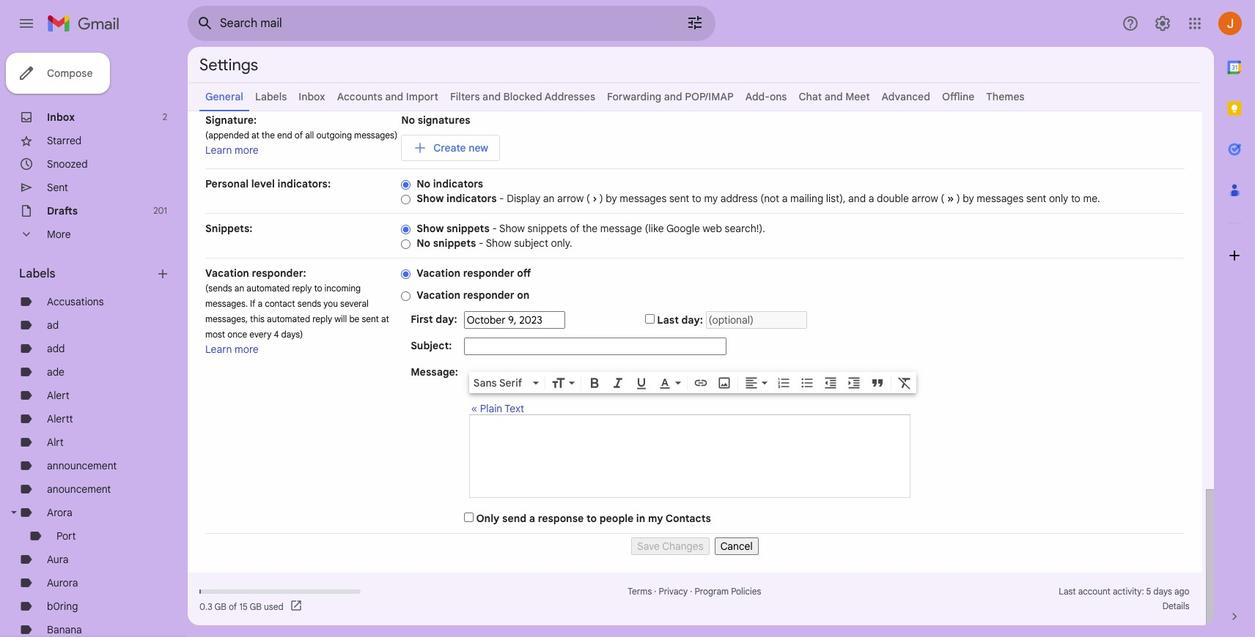 Task type: locate. For each thing, give the bounding box(es) containing it.
sent right be
[[362, 314, 379, 325]]

1 horizontal spatial -
[[492, 222, 497, 235]]

0 vertical spatial more
[[235, 144, 259, 157]]

0 horizontal spatial by
[[606, 192, 617, 205]]

Vacation responder off radio
[[401, 269, 411, 280]]

automated down responder:
[[247, 283, 290, 294]]

at right the (appended
[[251, 130, 259, 141]]

all
[[305, 130, 314, 141]]

alert
[[47, 389, 69, 403]]

no indicators
[[417, 177, 483, 191]]

0 vertical spatial indicators
[[433, 177, 483, 191]]

1 vertical spatial reply
[[313, 314, 332, 325]]

0 vertical spatial reply
[[292, 283, 312, 294]]

ad link
[[47, 319, 59, 332]]

vacation inside vacation responder: (sends an automated reply to incoming messages. if a contact sends you several messages, this automated reply will be sent at most once every 4 days) learn more
[[205, 267, 249, 280]]

1 by from the left
[[606, 192, 617, 205]]

once
[[227, 329, 247, 340]]

vacation up first day:
[[417, 289, 461, 302]]

day: for last day:
[[682, 314, 703, 327]]

1 horizontal spatial labels
[[255, 90, 287, 103]]

reply
[[292, 283, 312, 294], [313, 314, 332, 325]]

snippets up vacation responder off
[[433, 237, 476, 250]]

0 vertical spatial the
[[262, 130, 275, 141]]

ade
[[47, 366, 64, 379]]

2 arrow from the left
[[912, 192, 939, 205]]

day: right first
[[436, 313, 457, 326]]

1 horizontal spatial inbox link
[[299, 90, 325, 103]]

underline ‪(⌘u)‬ image
[[634, 377, 649, 391]]

and for filters
[[483, 90, 501, 103]]

0 vertical spatial last
[[657, 314, 679, 327]]

1 learn more link from the top
[[205, 144, 259, 157]]

of left 15
[[229, 602, 237, 613]]

settings
[[199, 55, 258, 74]]

0 horizontal spatial (
[[587, 192, 590, 205]]

drafts link
[[47, 205, 78, 218]]

snippets up only.
[[528, 222, 567, 235]]

labels up end
[[255, 90, 287, 103]]

1 messages from the left
[[620, 192, 667, 205]]

anouncement link
[[47, 483, 111, 496]]

navigation containing save changes
[[205, 535, 1185, 556]]

blocked
[[504, 90, 542, 103]]

an up messages.
[[234, 283, 244, 294]]

and for accounts
[[385, 90, 404, 103]]

No indicators radio
[[401, 180, 411, 191]]

(
[[587, 192, 590, 205], [941, 192, 945, 205]]

- left the display
[[499, 192, 504, 205]]

2 gb from the left
[[250, 602, 262, 613]]

day: right the fixed end date checkbox
[[682, 314, 703, 327]]

create new button
[[401, 135, 500, 161]]

0 horizontal spatial of
[[229, 602, 237, 613]]

snippets
[[447, 222, 490, 235], [528, 222, 567, 235], [433, 237, 476, 250]]

0 horizontal spatial inbox link
[[47, 111, 75, 124]]

a right if
[[258, 298, 263, 309]]

sent up the google
[[669, 192, 690, 205]]

contact
[[265, 298, 295, 309]]

alertt
[[47, 413, 73, 426]]

indicators for no
[[433, 177, 483, 191]]

1 vertical spatial -
[[492, 222, 497, 235]]

privacy link
[[659, 587, 688, 598]]

quote ‪(⌘⇧9)‬ image
[[870, 376, 885, 391]]

- up "no snippets - show subject only."
[[492, 222, 497, 235]]

15
[[239, 602, 248, 613]]

tab list
[[1214, 47, 1255, 585]]

last right the fixed end date checkbox
[[657, 314, 679, 327]]

my
[[704, 192, 718, 205], [648, 513, 663, 526]]

aura
[[47, 554, 69, 567]]

import
[[406, 90, 439, 103]]

2 responder from the top
[[463, 289, 515, 302]]

0 horizontal spatial messages
[[620, 192, 667, 205]]

1 vertical spatial my
[[648, 513, 663, 526]]

an
[[543, 192, 555, 205], [234, 283, 244, 294]]

messages right '»'
[[977, 192, 1024, 205]]

add-ons
[[746, 90, 787, 103]]

1 vertical spatial more
[[235, 343, 259, 356]]

vacation right the vacation responder off option
[[417, 267, 461, 280]]

inbox inside labels navigation
[[47, 111, 75, 124]]

2 · from the left
[[690, 587, 693, 598]]

gb right 15
[[250, 602, 262, 613]]

( left '»'
[[941, 192, 945, 205]]

by right ›
[[606, 192, 617, 205]]

0 vertical spatial inbox
[[299, 90, 325, 103]]

1 vertical spatial responder
[[463, 289, 515, 302]]

meet
[[846, 90, 870, 103]]

0 horizontal spatial inbox
[[47, 111, 75, 124]]

0 horizontal spatial arrow
[[557, 192, 584, 205]]

1 horizontal spatial sent
[[669, 192, 690, 205]]

Search mail text field
[[220, 16, 645, 31]]

support image
[[1122, 15, 1140, 32]]

1 responder from the top
[[463, 267, 515, 280]]

automated up the days)
[[267, 314, 310, 325]]

0 horizontal spatial sent
[[362, 314, 379, 325]]

0 vertical spatial automated
[[247, 283, 290, 294]]

add-
[[746, 90, 770, 103]]

1 vertical spatial at
[[381, 314, 389, 325]]

0 horizontal spatial )
[[600, 192, 603, 205]]

1 horizontal spatial of
[[295, 130, 303, 141]]

the
[[262, 130, 275, 141], [582, 222, 598, 235]]

a left double
[[869, 192, 874, 205]]

1 vertical spatial labels
[[19, 267, 55, 282]]

1 horizontal spatial messages
[[977, 192, 1024, 205]]

the down ›
[[582, 222, 598, 235]]

responder up vacation responder on
[[463, 267, 515, 280]]

at right be
[[381, 314, 389, 325]]

numbered list ‪(⌘⇧7)‬ image
[[776, 376, 791, 391]]

2 ) from the left
[[957, 192, 961, 205]]

2 more from the top
[[235, 343, 259, 356]]

will
[[335, 314, 347, 325]]

0 horizontal spatial reply
[[292, 283, 312, 294]]

snippets for show snippets of the message (like google web search!).
[[447, 222, 490, 235]]

0 horizontal spatial the
[[262, 130, 275, 141]]

to
[[692, 192, 702, 205], [1071, 192, 1081, 205], [314, 283, 322, 294], [587, 513, 597, 526]]

themes
[[987, 90, 1025, 103]]

- up vacation responder off
[[479, 237, 484, 250]]

indicators down no indicators
[[447, 192, 497, 205]]

cancel button
[[715, 538, 759, 556]]

0 vertical spatial -
[[499, 192, 504, 205]]

0 horizontal spatial at
[[251, 130, 259, 141]]

2 learn more link from the top
[[205, 343, 259, 356]]

more inside signature: (appended at the end of all outgoing messages) learn more
[[235, 144, 259, 157]]

list),
[[826, 192, 846, 205]]

last account activity: 5 days ago details
[[1059, 587, 1190, 612]]

0 horizontal spatial labels
[[19, 267, 55, 282]]

of up only.
[[570, 222, 580, 235]]

inbox link up all
[[299, 90, 325, 103]]

show up "no snippets - show subject only."
[[499, 222, 525, 235]]

) right ›
[[600, 192, 603, 205]]

accounts and import
[[337, 90, 439, 103]]

accounts and import link
[[337, 90, 439, 103]]

labels
[[255, 90, 287, 103], [19, 267, 55, 282]]

gmail image
[[47, 9, 127, 38]]

learn more link down the (appended
[[205, 144, 259, 157]]

sans serif option
[[471, 376, 530, 391]]

b0ring link
[[47, 601, 78, 614]]

· right privacy link
[[690, 587, 693, 598]]

1 horizontal spatial arrow
[[912, 192, 939, 205]]

0 vertical spatial at
[[251, 130, 259, 141]]

the left end
[[262, 130, 275, 141]]

0 vertical spatial responder
[[463, 267, 515, 280]]

reply up sends
[[292, 283, 312, 294]]

vacation responder off
[[417, 267, 531, 280]]

no for no indicators
[[417, 177, 431, 191]]

2 vertical spatial of
[[229, 602, 237, 613]]

labels down more
[[19, 267, 55, 282]]

subject:
[[411, 340, 452, 353]]

to inside vacation responder: (sends an automated reply to incoming messages. if a contact sends you several messages, this automated reply will be sent at most once every 4 days) learn more
[[314, 283, 322, 294]]

gb right 0.3
[[214, 602, 227, 613]]

1 learn from the top
[[205, 144, 232, 157]]

compose
[[47, 67, 93, 80]]

drafts
[[47, 205, 78, 218]]

cancel
[[721, 540, 753, 554]]

0 vertical spatial of
[[295, 130, 303, 141]]

1 horizontal spatial last
[[1059, 587, 1076, 598]]

port
[[56, 530, 76, 543]]

indicators for show
[[447, 192, 497, 205]]

to up sends
[[314, 283, 322, 294]]

First day: text field
[[464, 312, 565, 329]]

indicators down create new
[[433, 177, 483, 191]]

indicators
[[433, 177, 483, 191], [447, 192, 497, 205]]

1 vertical spatial of
[[570, 222, 580, 235]]

filters and blocked addresses
[[450, 90, 596, 103]]

automated
[[247, 283, 290, 294], [267, 314, 310, 325]]

signature:
[[205, 114, 257, 127]]

sent link
[[47, 181, 68, 194]]

no right no snippets 'option'
[[417, 237, 431, 250]]

1 vertical spatial no
[[417, 177, 431, 191]]

0 vertical spatial no
[[401, 114, 415, 127]]

last left account
[[1059, 587, 1076, 598]]

general
[[205, 90, 243, 103]]

and right filters
[[483, 90, 501, 103]]

· right terms "link"
[[654, 587, 657, 598]]

2 horizontal spatial -
[[499, 192, 504, 205]]

0 horizontal spatial -
[[479, 237, 484, 250]]

save
[[637, 540, 660, 554]]

new
[[469, 142, 489, 155]]

changes
[[662, 540, 704, 554]]

1 vertical spatial learn
[[205, 343, 232, 356]]

a
[[782, 192, 788, 205], [869, 192, 874, 205], [258, 298, 263, 309], [529, 513, 535, 526]]

indent more ‪(⌘])‬ image
[[847, 376, 862, 391]]

show
[[417, 192, 444, 205], [417, 222, 444, 235], [499, 222, 525, 235], [486, 237, 512, 250]]

if
[[250, 298, 255, 309]]

aura link
[[47, 554, 69, 567]]

1 horizontal spatial an
[[543, 192, 555, 205]]

last for last account activity: 5 days ago details
[[1059, 587, 1076, 598]]

of left all
[[295, 130, 303, 141]]

a right send
[[529, 513, 535, 526]]

my right in
[[648, 513, 663, 526]]

no down import
[[401, 114, 415, 127]]

inbox up starred
[[47, 111, 75, 124]]

learn down most
[[205, 343, 232, 356]]

0 horizontal spatial my
[[648, 513, 663, 526]]

inbox link
[[299, 90, 325, 103], [47, 111, 75, 124]]

1 vertical spatial inbox
[[47, 111, 75, 124]]

footer
[[188, 585, 1203, 615]]

vacation up (sends
[[205, 267, 249, 280]]

2 learn from the top
[[205, 343, 232, 356]]

labels for labels link
[[255, 90, 287, 103]]

forwarding and pop/imap link
[[607, 90, 734, 103]]

(sends
[[205, 283, 232, 294]]

remove formatting ‪(⌘\)‬ image
[[897, 376, 912, 391]]

0 vertical spatial learn
[[205, 144, 232, 157]]

2 by from the left
[[963, 192, 974, 205]]

personal level indicators:
[[205, 177, 331, 191]]

learn more link for learn
[[205, 144, 259, 157]]

1 more from the top
[[235, 144, 259, 157]]

to left people
[[587, 513, 597, 526]]

Only send a response to people in my Contacts checkbox
[[464, 513, 474, 523]]

snippets up "no snippets - show subject only."
[[447, 222, 490, 235]]

create
[[434, 142, 466, 155]]

forwarding and pop/imap
[[607, 90, 734, 103]]

anouncement
[[47, 483, 111, 496]]

None search field
[[188, 6, 716, 41]]

0 vertical spatial labels
[[255, 90, 287, 103]]

formatting options toolbar
[[469, 373, 917, 394]]

a right "(not" on the top
[[782, 192, 788, 205]]

more
[[47, 228, 71, 241]]

inbox link up starred
[[47, 111, 75, 124]]

alrt
[[47, 436, 64, 450]]

learn more link for if
[[205, 343, 259, 356]]

and right 'chat'
[[825, 90, 843, 103]]

-
[[499, 192, 504, 205], [492, 222, 497, 235], [479, 237, 484, 250]]

by right '»'
[[963, 192, 974, 205]]

1 vertical spatial learn more link
[[205, 343, 259, 356]]

0 horizontal spatial day:
[[436, 313, 457, 326]]

sent left only
[[1027, 192, 1047, 205]]

( left ›
[[587, 192, 590, 205]]

vacation responder on
[[417, 289, 530, 302]]

Show indicators radio
[[401, 194, 411, 205]]

pop/imap
[[685, 90, 734, 103]]

1 horizontal spatial at
[[381, 314, 389, 325]]

more down the (appended
[[235, 144, 259, 157]]

messages up (like
[[620, 192, 667, 205]]

0 horizontal spatial gb
[[214, 602, 227, 613]]

learn more link down once
[[205, 343, 259, 356]]

0 horizontal spatial last
[[657, 314, 679, 327]]

arrow left ›
[[557, 192, 584, 205]]

themes link
[[987, 90, 1025, 103]]

messages,
[[205, 314, 248, 325]]

reply down you
[[313, 314, 332, 325]]

vacation for vacation responder off
[[417, 267, 461, 280]]

0 vertical spatial inbox link
[[299, 90, 325, 103]]

settings image
[[1154, 15, 1172, 32]]

1 vertical spatial indicators
[[447, 192, 497, 205]]

an right the display
[[543, 192, 555, 205]]

last inside last account activity: 5 days ago details
[[1059, 587, 1076, 598]]

1 horizontal spatial by
[[963, 192, 974, 205]]

1 horizontal spatial ·
[[690, 587, 693, 598]]

1 horizontal spatial day:
[[682, 314, 703, 327]]

0 vertical spatial learn more link
[[205, 144, 259, 157]]

1 horizontal spatial (
[[941, 192, 945, 205]]

1 gb from the left
[[214, 602, 227, 613]]

learn down the (appended
[[205, 144, 232, 157]]

to left 'me.'
[[1071, 192, 1081, 205]]

advanced link
[[882, 90, 931, 103]]

and left pop/imap
[[664, 90, 683, 103]]

labels inside navigation
[[19, 267, 55, 282]]

0 vertical spatial my
[[704, 192, 718, 205]]

more down once
[[235, 343, 259, 356]]

1 vertical spatial automated
[[267, 314, 310, 325]]

inbox up all
[[299, 90, 325, 103]]

1 horizontal spatial inbox
[[299, 90, 325, 103]]

of inside signature: (appended at the end of all outgoing messages) learn more
[[295, 130, 303, 141]]

2 vertical spatial -
[[479, 237, 484, 250]]

2 ( from the left
[[941, 192, 945, 205]]

google
[[667, 222, 700, 235]]

responder down vacation responder off
[[463, 289, 515, 302]]

) right '»'
[[957, 192, 961, 205]]

0 horizontal spatial ·
[[654, 587, 657, 598]]

only
[[1049, 192, 1069, 205]]

show indicators - display an arrow ( › ) by messages sent to my address (not a mailing list), and a double arrow ( » ) by messages sent only to me.
[[417, 192, 1100, 205]]

display
[[507, 192, 541, 205]]

my left address
[[704, 192, 718, 205]]

filters
[[450, 90, 480, 103]]

1 horizontal spatial reply
[[313, 314, 332, 325]]

1 horizontal spatial the
[[582, 222, 598, 235]]

last for last day:
[[657, 314, 679, 327]]

navigation
[[205, 535, 1185, 556]]

1 vertical spatial last
[[1059, 587, 1076, 598]]

1 horizontal spatial )
[[957, 192, 961, 205]]

alertt link
[[47, 413, 73, 426]]

vacation for vacation responder on
[[417, 289, 461, 302]]

learn
[[205, 144, 232, 157], [205, 343, 232, 356]]

Subject text field
[[464, 338, 727, 356]]

terms link
[[628, 587, 652, 598]]

and for forwarding
[[664, 90, 683, 103]]

arrow left '»'
[[912, 192, 939, 205]]

and right the list),
[[849, 192, 866, 205]]

no right "no indicators" option
[[417, 177, 431, 191]]

inbox for the bottom inbox link
[[47, 111, 75, 124]]

2 horizontal spatial of
[[570, 222, 580, 235]]

banana link
[[47, 624, 82, 637]]

advanced search options image
[[681, 8, 710, 37]]

1 horizontal spatial gb
[[250, 602, 262, 613]]

and left import
[[385, 90, 404, 103]]

1 vertical spatial an
[[234, 283, 244, 294]]

0 horizontal spatial an
[[234, 283, 244, 294]]



Task type: vqa. For each thing, say whether or not it's contained in the screenshot.
the bottommost -
yes



Task type: describe. For each thing, give the bounding box(es) containing it.
1 ) from the left
[[600, 192, 603, 205]]

message:
[[411, 366, 458, 379]]

follow link to manage storage image
[[289, 600, 304, 615]]

days)
[[281, 329, 303, 340]]

level
[[251, 177, 275, 191]]

show right the "show indicators" radio
[[417, 192, 444, 205]]

announcement
[[47, 460, 117, 473]]

starred link
[[47, 134, 82, 147]]

vacation for vacation responder: (sends an automated reply to incoming messages. if a contact sends you several messages, this automated reply will be sent at most once every 4 days) learn more
[[205, 267, 249, 280]]

- for show snippets of the message (like google web search!).
[[492, 222, 497, 235]]

compose button
[[6, 53, 110, 94]]

bold ‪(⌘b)‬ image
[[587, 376, 602, 391]]

indent less ‪(⌘[)‬ image
[[823, 376, 838, 391]]

b0ring
[[47, 601, 78, 614]]

save changes button
[[632, 538, 710, 556]]

labels heading
[[19, 267, 155, 282]]

2 messages from the left
[[977, 192, 1024, 205]]

Last day: text field
[[706, 312, 807, 329]]

double
[[877, 192, 909, 205]]

last day:
[[657, 314, 703, 327]]

announcement link
[[47, 460, 117, 473]]

No snippets radio
[[401, 239, 411, 250]]

search mail image
[[192, 10, 219, 37]]

add
[[47, 342, 65, 356]]

you
[[324, 298, 338, 309]]

incoming
[[325, 283, 361, 294]]

terms · privacy · program policies
[[628, 587, 762, 598]]

subject
[[514, 237, 549, 250]]

privacy
[[659, 587, 688, 598]]

1 arrow from the left
[[557, 192, 584, 205]]

people
[[600, 513, 634, 526]]

save changes
[[637, 540, 704, 554]]

this
[[250, 314, 265, 325]]

sans serif
[[474, 377, 522, 390]]

first day:
[[411, 313, 457, 326]]

signature: (appended at the end of all outgoing messages) learn more
[[205, 114, 398, 157]]

search!).
[[725, 222, 766, 235]]

Last day: checkbox
[[645, 315, 655, 324]]

program
[[695, 587, 729, 598]]

outgoing
[[316, 130, 352, 141]]

days
[[1154, 587, 1173, 598]]

« plain text
[[471, 403, 524, 416]]

end
[[277, 130, 292, 141]]

snoozed link
[[47, 158, 88, 171]]

only send a response to people in my contacts
[[476, 513, 711, 526]]

insert image image
[[717, 376, 732, 391]]

first
[[411, 313, 433, 326]]

show left subject
[[486, 237, 512, 250]]

link ‪(⌘k)‬ image
[[694, 376, 708, 391]]

2 vertical spatial no
[[417, 237, 431, 250]]

inbox for the rightmost inbox link
[[299, 90, 325, 103]]

used
[[264, 602, 284, 613]]

be
[[349, 314, 360, 325]]

main menu image
[[18, 15, 35, 32]]

1 ( from the left
[[587, 192, 590, 205]]

2 horizontal spatial sent
[[1027, 192, 1047, 205]]

to up the google
[[692, 192, 702, 205]]

response
[[538, 513, 584, 526]]

no for no signatures
[[401, 114, 415, 127]]

labels link
[[255, 90, 287, 103]]

of for snippets
[[570, 222, 580, 235]]

(like
[[645, 222, 664, 235]]

details link
[[1163, 601, 1190, 612]]

show snippets - show snippets of the message (like google web search!).
[[417, 222, 766, 235]]

1 vertical spatial the
[[582, 222, 598, 235]]

an inside vacation responder: (sends an automated reply to incoming messages. if a contact sends you several messages, this automated reply will be sent at most once every 4 days) learn more
[[234, 283, 244, 294]]

responder:
[[252, 267, 306, 280]]

port link
[[56, 530, 76, 543]]

sent inside vacation responder: (sends an automated reply to incoming messages. if a contact sends you several messages, this automated reply will be sent at most once every 4 days) learn more
[[362, 314, 379, 325]]

ad
[[47, 319, 59, 332]]

learn inside signature: (appended at the end of all outgoing messages) learn more
[[205, 144, 232, 157]]

2
[[163, 111, 167, 122]]

chat
[[799, 90, 822, 103]]

arora
[[47, 507, 72, 520]]

serif
[[499, 377, 522, 390]]

footer containing terms
[[188, 585, 1203, 615]]

arora link
[[47, 507, 72, 520]]

aurora
[[47, 577, 78, 590]]

and for chat
[[825, 90, 843, 103]]

bulleted list ‪(⌘⇧8)‬ image
[[800, 376, 815, 391]]

Show snippets radio
[[401, 224, 411, 235]]

every
[[250, 329, 272, 340]]

- for display an arrow (
[[499, 192, 504, 205]]

banana
[[47, 624, 82, 637]]

ago
[[1175, 587, 1190, 598]]

day: for first day:
[[436, 313, 457, 326]]

the inside signature: (appended at the end of all outgoing messages) learn more
[[262, 130, 275, 141]]

me.
[[1083, 192, 1100, 205]]

chat and meet
[[799, 90, 870, 103]]

1 · from the left
[[654, 587, 657, 598]]

on
[[517, 289, 530, 302]]

most
[[205, 329, 225, 340]]

mailing
[[791, 192, 824, 205]]

1 horizontal spatial my
[[704, 192, 718, 205]]

0.3
[[199, 602, 212, 613]]

offline
[[942, 90, 975, 103]]

snippets for show subject only.
[[433, 237, 476, 250]]

ade link
[[47, 366, 64, 379]]

italic ‪(⌘i)‬ image
[[611, 376, 625, 391]]

4
[[274, 329, 279, 340]]

forwarding
[[607, 90, 662, 103]]

web
[[703, 222, 722, 235]]

sent
[[47, 181, 68, 194]]

at inside signature: (appended at the end of all outgoing messages) learn more
[[251, 130, 259, 141]]

show right show snippets 'option' at the left top of page
[[417, 222, 444, 235]]

no signatures
[[401, 114, 471, 127]]

of for end
[[295, 130, 303, 141]]

contacts
[[666, 513, 711, 526]]

labels navigation
[[0, 47, 188, 638]]

vacation responder: (sends an automated reply to incoming messages. if a contact sends you several messages, this automated reply will be sent at most once every 4 days) learn more
[[205, 267, 389, 356]]

responder for off
[[463, 267, 515, 280]]

addresses
[[545, 90, 596, 103]]

learn inside vacation responder: (sends an automated reply to incoming messages. if a contact sends you several messages, this automated reply will be sent at most once every 4 days) learn more
[[205, 343, 232, 356]]

1 vertical spatial inbox link
[[47, 111, 75, 124]]

offline link
[[942, 90, 975, 103]]

a inside vacation responder: (sends an automated reply to incoming messages. if a contact sends you several messages, this automated reply will be sent at most once every 4 days) learn more
[[258, 298, 263, 309]]

personal
[[205, 177, 249, 191]]

5
[[1147, 587, 1152, 598]]

at inside vacation responder: (sends an automated reply to incoming messages. if a contact sends you several messages, this automated reply will be sent at most once every 4 days) learn more
[[381, 314, 389, 325]]

responder for on
[[463, 289, 515, 302]]

alert link
[[47, 389, 69, 403]]

program policies link
[[695, 587, 762, 598]]

Vacation responder on radio
[[401, 291, 411, 302]]

more inside vacation responder: (sends an automated reply to incoming messages. if a contact sends you several messages, this automated reply will be sent at most once every 4 days) learn more
[[235, 343, 259, 356]]

- for show subject only.
[[479, 237, 484, 250]]

sends
[[298, 298, 321, 309]]

starred
[[47, 134, 82, 147]]

labels for labels heading
[[19, 267, 55, 282]]

add link
[[47, 342, 65, 356]]

0 vertical spatial an
[[543, 192, 555, 205]]



